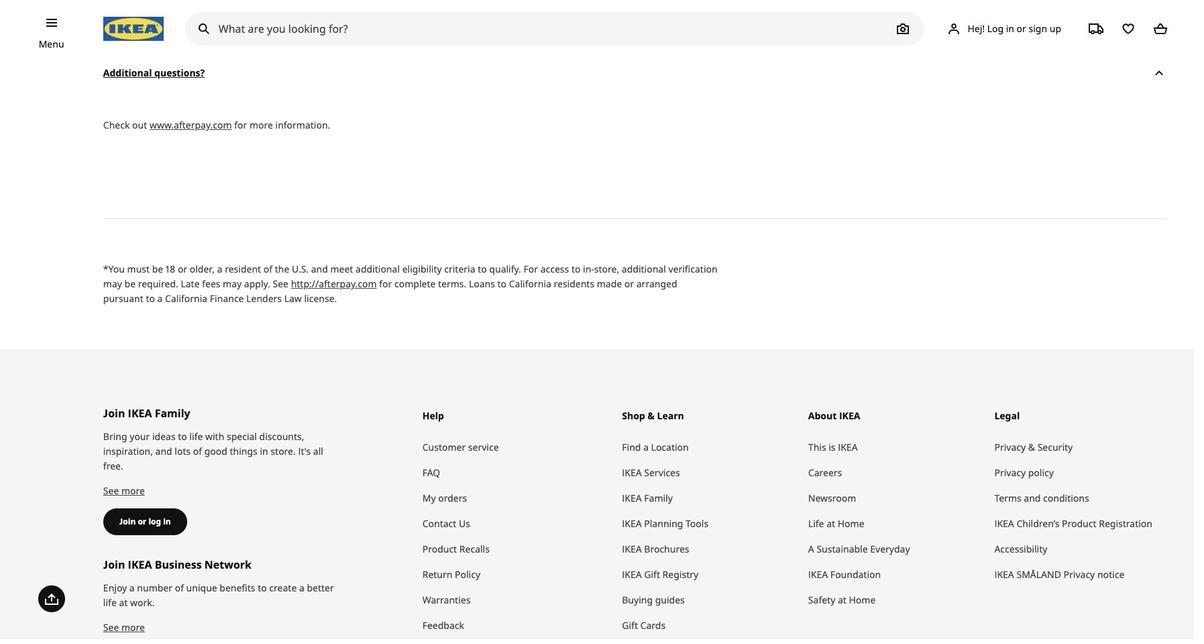 Task type: describe. For each thing, give the bounding box(es) containing it.
ikea foundation
[[808, 569, 881, 582]]

accessibility
[[994, 544, 1047, 556]]

småland
[[1017, 569, 1061, 582]]

safety at home link
[[808, 588, 981, 614]]

terms and conditions
[[994, 493, 1089, 505]]

to inside bring your ideas to life with special discounts, inspiration, and lots of good things in store. it's all free.
[[178, 431, 187, 444]]

additional questions?
[[103, 66, 205, 79]]

conditions
[[1043, 493, 1089, 505]]

1 horizontal spatial be
[[152, 263, 163, 276]]

join ikea family
[[103, 407, 190, 422]]

2 may from the left
[[223, 278, 242, 291]]

pursuant
[[103, 293, 143, 305]]

sign
[[1029, 22, 1047, 35]]

safety at home
[[808, 595, 876, 607]]

return policy
[[422, 569, 480, 582]]

2 additional from the left
[[622, 263, 666, 276]]

product recalls link
[[422, 538, 609, 563]]

see inside the *you must be 18 or older, a resident of the u.s. and meet additional eligibility criteria to qualify. for access to in-store, additional verification may be required. late fees may apply. see
[[273, 278, 288, 291]]

older,
[[190, 263, 215, 276]]

careers link
[[808, 461, 981, 487]]

see more for join ikea family
[[103, 485, 145, 498]]

warranties link
[[422, 588, 609, 614]]

my orders link
[[422, 487, 609, 512]]

http://afterpay.com link
[[291, 278, 377, 291]]

additional questions? button
[[103, 43, 1167, 102]]

*you
[[103, 263, 125, 276]]

see more link for join ikea business network
[[103, 622, 145, 635]]

enjoy a number of unique benefits to create a better life at work.
[[103, 582, 334, 610]]

my
[[422, 493, 436, 505]]

contact us link
[[422, 512, 609, 538]]

ikea up number
[[128, 558, 152, 573]]

work.
[[130, 597, 155, 610]]

and inside bring your ideas to life with special discounts, inspiration, and lots of good things in store. it's all free.
[[155, 446, 172, 458]]

0 horizontal spatial family
[[155, 407, 190, 422]]

1 vertical spatial family
[[644, 493, 673, 505]]

to down qualify.
[[497, 278, 507, 291]]

menu button
[[39, 37, 64, 52]]

18
[[166, 263, 175, 276]]

sustainable
[[817, 544, 868, 556]]

privacy for privacy policy
[[994, 467, 1026, 480]]

and inside terms and conditions link
[[1024, 493, 1041, 505]]

ikea småland privacy notice link
[[994, 563, 1167, 588]]

ikea gift registry
[[622, 569, 698, 582]]

free.
[[103, 460, 123, 473]]

special
[[227, 431, 257, 444]]

bring
[[103, 431, 127, 444]]

gift cards link
[[622, 614, 795, 639]]

the
[[275, 263, 289, 276]]

and inside the *you must be 18 or older, a resident of the u.s. and meet additional eligibility criteria to qualify. for access to in-store, additional verification may be required. late fees may apply. see
[[311, 263, 328, 276]]

newsroom link
[[808, 487, 981, 512]]

0 vertical spatial gift
[[644, 569, 660, 582]]

or left sign
[[1017, 22, 1026, 35]]

everyday
[[870, 544, 910, 556]]

ikea for ikea family
[[622, 493, 642, 505]]

ikea for ikea foundation
[[808, 569, 828, 582]]

a sustainable everyday
[[808, 544, 910, 556]]

of inside the *you must be 18 or older, a resident of the u.s. and meet additional eligibility criteria to qualify. for access to in-store, additional verification may be required. late fees may apply. see
[[263, 263, 272, 276]]

location
[[651, 442, 689, 454]]

0 horizontal spatial california
[[165, 293, 207, 305]]

is
[[829, 442, 836, 454]]

ikea foundation link
[[808, 563, 981, 588]]

more for family
[[121, 485, 145, 498]]

store,
[[594, 263, 619, 276]]

0 horizontal spatial for
[[234, 119, 247, 132]]

additional
[[103, 66, 152, 79]]

meet
[[330, 263, 353, 276]]

ikea planning tools
[[622, 518, 708, 531]]

hej!
[[968, 22, 985, 35]]

home for life at home
[[838, 518, 864, 531]]

see for join ikea business network
[[103, 622, 119, 635]]

arranged
[[636, 278, 677, 291]]

privacy & security
[[994, 442, 1073, 454]]

ikea children's product registration
[[994, 518, 1152, 531]]

life at home link
[[808, 512, 981, 538]]

accessibility link
[[994, 538, 1167, 563]]

Search by product text field
[[185, 12, 925, 46]]

qualify.
[[489, 263, 521, 276]]

return
[[422, 569, 452, 582]]

of inside bring your ideas to life with special discounts, inspiration, and lots of good things in store. it's all free.
[[193, 446, 202, 458]]

registry
[[662, 569, 698, 582]]

in inside bring your ideas to life with special discounts, inspiration, and lots of good things in store. it's all free.
[[260, 446, 268, 458]]

criteria
[[444, 263, 475, 276]]

brochures
[[644, 544, 689, 556]]

1 may from the left
[[103, 278, 122, 291]]

log
[[149, 517, 161, 528]]

bring your ideas to life with special discounts, inspiration, and lots of good things in store. it's all free.
[[103, 431, 323, 473]]

security
[[1037, 442, 1073, 454]]

privacy & security link
[[994, 436, 1167, 461]]

for
[[524, 263, 538, 276]]

join or log in
[[119, 517, 171, 528]]

ikea for ikea services
[[622, 467, 642, 480]]

with
[[205, 431, 224, 444]]

to down required.
[[146, 293, 155, 305]]

it's
[[298, 446, 311, 458]]

0 vertical spatial product
[[1062, 518, 1096, 531]]

ikea children's product registration link
[[994, 512, 1167, 538]]

see for join ikea family
[[103, 485, 119, 498]]

find
[[622, 442, 641, 454]]

eligibility
[[402, 263, 442, 276]]

gift cards
[[622, 620, 666, 633]]

for inside for complete terms. loans to california residents made or arranged pursuant to a california finance lenders law license.
[[379, 278, 392, 291]]

service
[[468, 442, 499, 454]]

registration
[[1099, 518, 1152, 531]]

create
[[269, 582, 297, 595]]

careers
[[808, 467, 842, 480]]

join for join or log in
[[119, 517, 136, 528]]

apply.
[[244, 278, 270, 291]]

benefits
[[220, 582, 255, 595]]



Task type: vqa. For each thing, say whether or not it's contained in the screenshot.
first Monday - Sunday from right
no



Task type: locate. For each thing, give the bounding box(es) containing it.
buying guides link
[[622, 588, 795, 614]]

1 horizontal spatial california
[[509, 278, 551, 291]]

up
[[1050, 22, 1061, 35]]

1 horizontal spatial life
[[189, 431, 203, 444]]

0 horizontal spatial gift
[[622, 620, 638, 633]]

warranties
[[422, 595, 470, 607]]

to inside "enjoy a number of unique benefits to create a better life at work."
[[258, 582, 267, 595]]

may up the finance
[[223, 278, 242, 291]]

1 additional from the left
[[356, 263, 400, 276]]

1 vertical spatial in
[[260, 446, 268, 458]]

to left in-
[[571, 263, 581, 276]]

ikea planning tools link
[[622, 512, 795, 538]]

1 horizontal spatial family
[[644, 493, 673, 505]]

join or log in button
[[103, 509, 187, 536]]

a right the find
[[643, 442, 649, 454]]

1 vertical spatial see more link
[[103, 622, 145, 635]]

this
[[808, 442, 826, 454]]

0 vertical spatial in
[[1006, 22, 1014, 35]]

see
[[273, 278, 288, 291], [103, 485, 119, 498], [103, 622, 119, 635]]

0 vertical spatial home
[[838, 518, 864, 531]]

out
[[132, 119, 147, 132]]

1 vertical spatial see more
[[103, 622, 145, 635]]

2 vertical spatial of
[[175, 582, 184, 595]]

2 see more from the top
[[103, 622, 145, 635]]

or inside the *you must be 18 or older, a resident of the u.s. and meet additional eligibility criteria to qualify. for access to in-store, additional verification may be required. late fees may apply. see
[[178, 263, 187, 276]]

ikea down "terms"
[[994, 518, 1014, 531]]

policy
[[1028, 467, 1054, 480]]

0 vertical spatial see more link
[[103, 485, 145, 498]]

made
[[597, 278, 622, 291]]

and right "terms"
[[1024, 493, 1041, 505]]

at right safety
[[838, 595, 846, 607]]

ikea for ikea småland privacy notice
[[994, 569, 1014, 582]]

late
[[181, 278, 200, 291]]

and right u.s.
[[311, 263, 328, 276]]

ikea up safety
[[808, 569, 828, 582]]

ikea up your
[[128, 407, 152, 422]]

to up lots
[[178, 431, 187, 444]]

join up the enjoy
[[103, 558, 125, 573]]

of left unique
[[175, 582, 184, 595]]

ikea down ikea services
[[622, 493, 642, 505]]

at right life
[[827, 518, 835, 531]]

ikea for ikea children's product registration
[[994, 518, 1014, 531]]

home up a sustainable everyday
[[838, 518, 864, 531]]

at
[[827, 518, 835, 531], [838, 595, 846, 607], [119, 597, 128, 610]]

join
[[103, 407, 125, 422], [119, 517, 136, 528], [103, 558, 125, 573]]

a left "better"
[[299, 582, 304, 595]]

2 horizontal spatial and
[[1024, 493, 1041, 505]]

0 vertical spatial see
[[273, 278, 288, 291]]

hej! log in or sign up
[[968, 22, 1061, 35]]

ideas
[[152, 431, 175, 444]]

1 vertical spatial of
[[193, 446, 202, 458]]

1 vertical spatial be
[[124, 278, 136, 291]]

2 horizontal spatial of
[[263, 263, 272, 276]]

ikea services
[[622, 467, 680, 480]]

ikea left brochures
[[622, 544, 642, 556]]

privacy up "terms"
[[994, 467, 1026, 480]]

1 horizontal spatial for
[[379, 278, 392, 291]]

at for safety
[[838, 595, 846, 607]]

verification
[[668, 263, 718, 276]]

see more link
[[103, 485, 145, 498], [103, 622, 145, 635]]

a inside for complete terms. loans to california residents made or arranged pursuant to a california finance lenders law license.
[[157, 293, 163, 305]]

finance
[[210, 293, 244, 305]]

questions?
[[154, 66, 205, 79]]

more for business
[[121, 622, 145, 635]]

join up bring
[[103, 407, 125, 422]]

or inside button
[[138, 517, 146, 528]]

privacy policy link
[[994, 461, 1167, 487]]

additional up for complete terms. loans to california residents made or arranged pursuant to a california finance lenders law license.
[[356, 263, 400, 276]]

of right lots
[[193, 446, 202, 458]]

None search field
[[185, 12, 925, 46]]

buying guides
[[622, 595, 685, 607]]

home down the "foundation"
[[849, 595, 876, 607]]

0 vertical spatial join
[[103, 407, 125, 422]]

2 vertical spatial and
[[1024, 493, 1041, 505]]

privacy
[[994, 442, 1026, 454], [994, 467, 1026, 480], [1064, 569, 1095, 582]]

0 vertical spatial privacy
[[994, 442, 1026, 454]]

1 vertical spatial more
[[121, 485, 145, 498]]

additional
[[356, 263, 400, 276], [622, 263, 666, 276]]

life inside "enjoy a number of unique benefits to create a better life at work."
[[103, 597, 117, 610]]

www.afterpay.com
[[150, 119, 232, 132]]

for right www.afterpay.com link
[[234, 119, 247, 132]]

of inside "enjoy a number of unique benefits to create a better life at work."
[[175, 582, 184, 595]]

of left the the at top left
[[263, 263, 272, 276]]

at down the enjoy
[[119, 597, 128, 610]]

ikea right is
[[838, 442, 858, 454]]

1 horizontal spatial gift
[[644, 569, 660, 582]]

ikea down the find
[[622, 467, 642, 480]]

product down contact
[[422, 544, 457, 556]]

0 horizontal spatial and
[[155, 446, 172, 458]]

at for life
[[827, 518, 835, 531]]

life inside bring your ideas to life with special discounts, inspiration, and lots of good things in store. it's all free.
[[189, 431, 203, 444]]

customer
[[422, 442, 466, 454]]

of
[[263, 263, 272, 276], [193, 446, 202, 458], [175, 582, 184, 595]]

terms and conditions link
[[994, 487, 1167, 512]]

a inside the *you must be 18 or older, a resident of the u.s. and meet additional eligibility criteria to qualify. for access to in-store, additional verification may be required. late fees may apply. see
[[217, 263, 222, 276]]

2 horizontal spatial in
[[1006, 22, 1014, 35]]

california down for
[[509, 278, 551, 291]]

fees
[[202, 278, 220, 291]]

at inside "enjoy a number of unique benefits to create a better life at work."
[[119, 597, 128, 610]]

to
[[478, 263, 487, 276], [571, 263, 581, 276], [497, 278, 507, 291], [146, 293, 155, 305], [178, 431, 187, 444], [258, 582, 267, 595]]

1 vertical spatial gift
[[622, 620, 638, 633]]

california down late
[[165, 293, 207, 305]]

1 vertical spatial see
[[103, 485, 119, 498]]

or right 18
[[178, 263, 187, 276]]

a down required.
[[157, 293, 163, 305]]

ikea
[[128, 407, 152, 422], [838, 442, 858, 454], [622, 467, 642, 480], [622, 493, 642, 505], [622, 518, 642, 531], [994, 518, 1014, 531], [622, 544, 642, 556], [128, 558, 152, 573], [622, 569, 642, 582], [808, 569, 828, 582], [994, 569, 1014, 582]]

1 horizontal spatial may
[[223, 278, 242, 291]]

http://afterpay.com
[[291, 278, 377, 291]]

ikea for ikea planning tools
[[622, 518, 642, 531]]

2 horizontal spatial at
[[838, 595, 846, 607]]

ikea down accessibility at the right of page
[[994, 569, 1014, 582]]

0 horizontal spatial life
[[103, 597, 117, 610]]

join inside button
[[119, 517, 136, 528]]

ikea brochures
[[622, 544, 689, 556]]

a right the enjoy
[[129, 582, 135, 595]]

see more link down work.
[[103, 622, 145, 635]]

&
[[1028, 442, 1035, 454]]

0 vertical spatial california
[[509, 278, 551, 291]]

may down the *you
[[103, 278, 122, 291]]

see down the the at top left
[[273, 278, 288, 291]]

gift left 'cards'
[[622, 620, 638, 633]]

1 see more link from the top
[[103, 485, 145, 498]]

1 horizontal spatial of
[[193, 446, 202, 458]]

foundation
[[830, 569, 881, 582]]

1 horizontal spatial and
[[311, 263, 328, 276]]

www.afterpay.com link
[[150, 119, 232, 132]]

join for join ikea business network
[[103, 558, 125, 573]]

join for join ikea family
[[103, 407, 125, 422]]

this is ikea link
[[808, 436, 981, 461]]

in-
[[583, 263, 594, 276]]

be up pursuant
[[124, 278, 136, 291]]

life left with
[[189, 431, 203, 444]]

and down ideas
[[155, 446, 172, 458]]

hej! log in or sign up link
[[930, 15, 1077, 42]]

0 horizontal spatial additional
[[356, 263, 400, 276]]

0 vertical spatial more
[[249, 119, 273, 132]]

store.
[[271, 446, 296, 458]]

0 horizontal spatial be
[[124, 278, 136, 291]]

unique
[[186, 582, 217, 595]]

more left information.
[[249, 119, 273, 132]]

ikea services link
[[622, 461, 795, 487]]

a sustainable everyday link
[[808, 538, 981, 563]]

ikea for ikea gift registry
[[622, 569, 642, 582]]

1 horizontal spatial in
[[260, 446, 268, 458]]

1 vertical spatial and
[[155, 446, 172, 458]]

feedback
[[422, 620, 464, 633]]

see more down free. at bottom left
[[103, 485, 145, 498]]

life
[[189, 431, 203, 444], [103, 597, 117, 610]]

access
[[540, 263, 569, 276]]

0 vertical spatial for
[[234, 119, 247, 132]]

be left 18
[[152, 263, 163, 276]]

2 vertical spatial privacy
[[1064, 569, 1095, 582]]

join ikea business network
[[103, 558, 252, 573]]

1 horizontal spatial additional
[[622, 263, 666, 276]]

privacy for privacy & security
[[994, 442, 1026, 454]]

law
[[284, 293, 302, 305]]

life down the enjoy
[[103, 597, 117, 610]]

return policy link
[[422, 563, 609, 588]]

0 vertical spatial family
[[155, 407, 190, 422]]

2 vertical spatial see
[[103, 622, 119, 635]]

2 vertical spatial in
[[163, 517, 171, 528]]

or inside for complete terms. loans to california residents made or arranged pursuant to a california finance lenders law license.
[[624, 278, 634, 291]]

newsroom
[[808, 493, 856, 505]]

home for safety at home
[[849, 595, 876, 607]]

1 see more from the top
[[103, 485, 145, 498]]

a up fees
[[217, 263, 222, 276]]

ikea family link
[[622, 487, 795, 512]]

to left create
[[258, 582, 267, 595]]

privacy left &
[[994, 442, 1026, 454]]

0 vertical spatial life
[[189, 431, 203, 444]]

more down free. at bottom left
[[121, 485, 145, 498]]

cards
[[640, 620, 666, 633]]

this is ikea
[[808, 442, 858, 454]]

ikea småland privacy notice
[[994, 569, 1124, 582]]

california
[[509, 278, 551, 291], [165, 293, 207, 305]]

for left complete
[[379, 278, 392, 291]]

see down the enjoy
[[103, 622, 119, 635]]

product down terms and conditions link
[[1062, 518, 1096, 531]]

see down free. at bottom left
[[103, 485, 119, 498]]

see more link down free. at bottom left
[[103, 485, 145, 498]]

see more link for join ikea family
[[103, 485, 145, 498]]

1 vertical spatial life
[[103, 597, 117, 610]]

check
[[103, 119, 130, 132]]

gift up the buying guides
[[644, 569, 660, 582]]

policy
[[455, 569, 480, 582]]

2 vertical spatial join
[[103, 558, 125, 573]]

1 vertical spatial home
[[849, 595, 876, 607]]

rotate 180 image
[[1151, 65, 1167, 81]]

or
[[1017, 22, 1026, 35], [178, 263, 187, 276], [624, 278, 634, 291], [138, 517, 146, 528]]

or right made
[[624, 278, 634, 291]]

in inside button
[[163, 517, 171, 528]]

ikea logotype, go to start page image
[[103, 17, 164, 41]]

2 see more link from the top
[[103, 622, 145, 635]]

0 horizontal spatial in
[[163, 517, 171, 528]]

1 vertical spatial join
[[119, 517, 136, 528]]

2 vertical spatial more
[[121, 622, 145, 635]]

0 vertical spatial and
[[311, 263, 328, 276]]

inspiration,
[[103, 446, 153, 458]]

1 horizontal spatial at
[[827, 518, 835, 531]]

see more down work.
[[103, 622, 145, 635]]

0 vertical spatial of
[[263, 263, 272, 276]]

join left log
[[119, 517, 136, 528]]

ikea for ikea brochures
[[622, 544, 642, 556]]

to up loans
[[478, 263, 487, 276]]

0 vertical spatial see more
[[103, 485, 145, 498]]

log
[[987, 22, 1004, 35]]

planning
[[644, 518, 683, 531]]

ikea up buying
[[622, 569, 642, 582]]

lenders
[[246, 293, 282, 305]]

ikea inside 'link'
[[838, 442, 858, 454]]

1 vertical spatial california
[[165, 293, 207, 305]]

see more for join ikea business network
[[103, 622, 145, 635]]

contact us
[[422, 518, 470, 531]]

orders
[[438, 493, 467, 505]]

0 horizontal spatial product
[[422, 544, 457, 556]]

*you must be 18 or older, a resident of the u.s. and meet additional eligibility criteria to qualify. for access to in-store, additional verification may be required. late fees may apply. see
[[103, 263, 718, 291]]

1 vertical spatial for
[[379, 278, 392, 291]]

1 vertical spatial privacy
[[994, 467, 1026, 480]]

family down services
[[644, 493, 673, 505]]

ikea down ikea family
[[622, 518, 642, 531]]

additional up arranged
[[622, 263, 666, 276]]

family up ideas
[[155, 407, 190, 422]]

1 vertical spatial product
[[422, 544, 457, 556]]

0 vertical spatial be
[[152, 263, 163, 276]]

resident
[[225, 263, 261, 276]]

privacy down accessibility link
[[1064, 569, 1095, 582]]

heading
[[103, 0, 1167, 43]]

0 horizontal spatial at
[[119, 597, 128, 610]]

find a location
[[622, 442, 689, 454]]

a
[[808, 544, 814, 556]]

my orders
[[422, 493, 467, 505]]

in
[[1006, 22, 1014, 35], [260, 446, 268, 458], [163, 517, 171, 528]]

0 horizontal spatial of
[[175, 582, 184, 595]]

more down work.
[[121, 622, 145, 635]]

1 horizontal spatial product
[[1062, 518, 1096, 531]]

0 horizontal spatial may
[[103, 278, 122, 291]]

check out www.afterpay.com for more information.
[[103, 119, 330, 132]]

better
[[307, 582, 334, 595]]

guides
[[655, 595, 685, 607]]

enjoy
[[103, 582, 127, 595]]

or left log
[[138, 517, 146, 528]]



